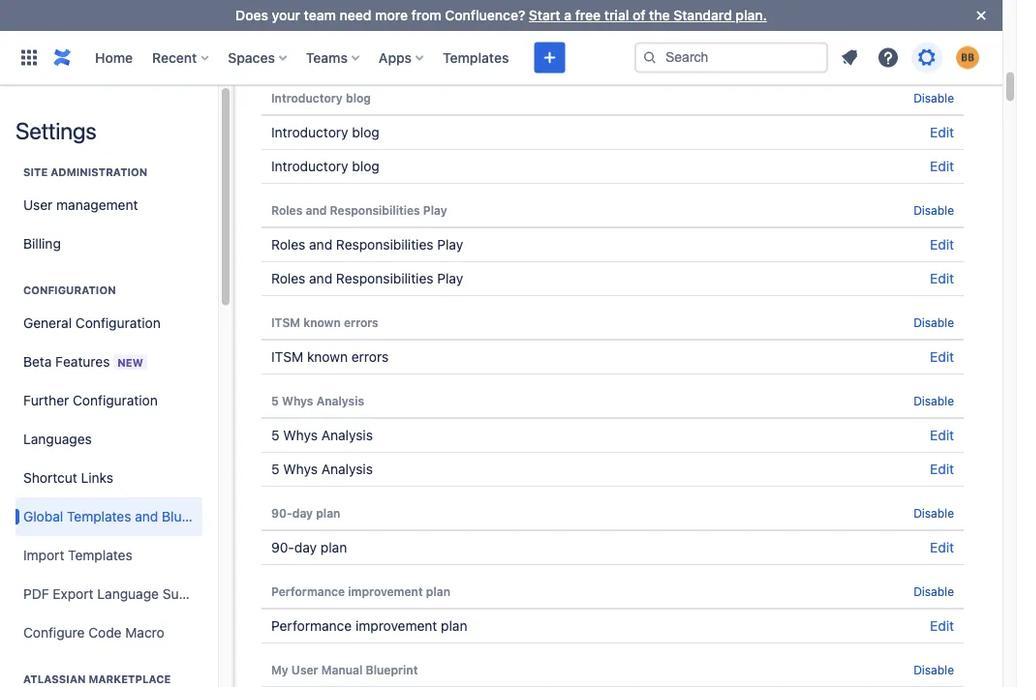 Task type: vqa. For each thing, say whether or not it's contained in the screenshot.
the Whys to the bottom
yes



Task type: locate. For each thing, give the bounding box(es) containing it.
templates link
[[437, 42, 515, 73]]

6 disable from the top
[[914, 507, 954, 520]]

3 disable from the top
[[914, 203, 954, 217]]

1 disable from the top
[[914, 13, 954, 26]]

templates inside "link"
[[67, 509, 131, 525]]

0 vertical spatial user
[[23, 197, 53, 213]]

4 edit from the top
[[930, 237, 954, 253]]

2 5 whys analysis from the top
[[271, 428, 373, 444]]

0 vertical spatial performance
[[271, 585, 345, 599]]

1 disable link from the top
[[914, 13, 954, 26]]

0 vertical spatial roles
[[271, 203, 303, 217]]

settings icon image
[[916, 46, 939, 69]]

disable for 90-day plan
[[914, 507, 954, 520]]

0 vertical spatial templates
[[443, 49, 509, 65]]

disable for my user manual blueprint
[[914, 664, 954, 677]]

banner
[[0, 31, 1003, 85]]

1 vertical spatial itsm
[[271, 349, 303, 365]]

1 vertical spatial day
[[294, 540, 317, 556]]

0 vertical spatial day
[[292, 507, 313, 520]]

0 vertical spatial errors
[[344, 316, 379, 329]]

roles for "edit" "link" associated with roles and responsibilities play
[[271, 271, 306, 287]]

configure code macro link
[[16, 614, 203, 653]]

confluence?
[[445, 7, 525, 23]]

0 vertical spatial known
[[304, 316, 341, 329]]

1 vertical spatial responsibilities
[[336, 237, 434, 253]]

1 roles and responsibilities play from the top
[[271, 203, 447, 217]]

2 vertical spatial whys
[[283, 462, 318, 478]]

3 edit from the top
[[930, 158, 954, 174]]

1 performance improvement plan from the top
[[271, 585, 451, 599]]

edit for premortem
[[930, 46, 954, 62]]

5 whys analysis for disable link corresponding to 5 whys analysis
[[271, 394, 364, 408]]

1 vertical spatial itsm known errors
[[271, 349, 389, 365]]

pdf export language support
[[23, 587, 213, 603]]

2 introductory from the top
[[271, 125, 348, 140]]

0 vertical spatial itsm
[[271, 316, 300, 329]]

errors
[[344, 316, 379, 329], [352, 349, 389, 365]]

1 itsm known errors from the top
[[271, 316, 379, 329]]

8 edit link from the top
[[930, 462, 954, 478]]

templates
[[443, 49, 509, 65], [67, 509, 131, 525], [68, 548, 132, 564]]

3 5 whys analysis from the top
[[271, 462, 373, 478]]

new
[[117, 357, 143, 369]]

2 vertical spatial roles
[[271, 271, 306, 287]]

templates for import templates
[[68, 548, 132, 564]]

create content image
[[538, 46, 561, 69]]

3 introductory from the top
[[271, 158, 348, 174]]

2 edit from the top
[[930, 125, 954, 140]]

0 vertical spatial blog
[[346, 91, 371, 105]]

your
[[272, 7, 300, 23]]

2 disable link from the top
[[914, 91, 954, 105]]

premortem up the global element
[[271, 13, 335, 26]]

disable for premortem
[[914, 13, 954, 26]]

user inside user management link
[[23, 197, 53, 213]]

2 itsm known errors from the top
[[271, 349, 389, 365]]

4 edit link from the top
[[930, 237, 954, 253]]

site
[[23, 166, 48, 179]]

itsm known errors for disable
[[271, 316, 379, 329]]

0 vertical spatial improvement
[[348, 585, 423, 599]]

1 vertical spatial introductory
[[271, 125, 348, 140]]

performance improvement plan up "my user manual blueprint"
[[271, 585, 451, 599]]

performance improvement plan for edit
[[271, 619, 468, 635]]

10 edit link from the top
[[930, 619, 954, 635]]

1 90-day plan from the top
[[271, 507, 340, 520]]

1 vertical spatial roles
[[271, 237, 306, 253]]

1 edit from the top
[[930, 46, 954, 62]]

0 vertical spatial 5
[[271, 394, 279, 408]]

import
[[23, 548, 64, 564]]

2 vertical spatial roles and responsibilities play
[[271, 271, 463, 287]]

edit for introductory blog
[[930, 158, 954, 174]]

help icon image
[[877, 46, 900, 69]]

1 introductory blog from the top
[[271, 91, 371, 105]]

performance up the manual
[[271, 619, 352, 635]]

5 edit link from the top
[[930, 271, 954, 287]]

2 introductory blog from the top
[[271, 125, 380, 140]]

edit for 90-day plan
[[930, 540, 954, 556]]

8 edit from the top
[[930, 462, 954, 478]]

2 vertical spatial play
[[437, 271, 463, 287]]

2 vertical spatial introductory
[[271, 158, 348, 174]]

2 performance improvement plan from the top
[[271, 619, 468, 635]]

configure code macro
[[23, 625, 164, 641]]

itsm known errors for edit
[[271, 349, 389, 365]]

5 whys analysis
[[271, 394, 364, 408], [271, 428, 373, 444], [271, 462, 373, 478]]

whys for disable link corresponding to 5 whys analysis
[[282, 394, 313, 408]]

1 vertical spatial performance improvement plan
[[271, 619, 468, 635]]

0 vertical spatial 90-day plan
[[271, 507, 340, 520]]

9 edit link from the top
[[930, 540, 954, 556]]

1 edit link from the top
[[930, 46, 954, 62]]

your profile and preferences image
[[956, 46, 980, 69]]

90-day plan
[[271, 507, 340, 520], [271, 540, 347, 556]]

5 disable link from the top
[[914, 394, 954, 408]]

improvement
[[348, 585, 423, 599], [356, 619, 437, 635]]

9 edit from the top
[[930, 540, 954, 556]]

2 performance from the top
[[271, 619, 352, 635]]

atlassian
[[23, 674, 86, 686]]

90- for edit
[[271, 540, 294, 556]]

templates down confluence?
[[443, 49, 509, 65]]

5 disable from the top
[[914, 394, 954, 408]]

1 90- from the top
[[271, 507, 292, 520]]

errors for disable
[[344, 316, 379, 329]]

disable link for 90-day plan
[[914, 507, 954, 520]]

whys for 7th "edit" "link" from the top of the page
[[283, 428, 318, 444]]

edit link for performance improvement plan
[[930, 619, 954, 635]]

plan.
[[736, 7, 767, 23]]

90- for disable
[[271, 507, 292, 520]]

10 edit from the top
[[930, 619, 954, 635]]

configuration up languages link
[[73, 393, 158, 409]]

1 vertical spatial roles and responsibilities play
[[271, 237, 463, 253]]

plan
[[316, 507, 340, 520], [321, 540, 347, 556], [426, 585, 451, 599], [441, 619, 468, 635]]

0 vertical spatial introductory blog
[[271, 91, 371, 105]]

configuration up new
[[76, 315, 161, 331]]

global templates and blueprints link
[[16, 498, 225, 537]]

disable for performance improvement plan
[[914, 585, 954, 599]]

3 roles from the top
[[271, 271, 306, 287]]

1 vertical spatial introductory blog
[[271, 125, 380, 140]]

2 5 from the top
[[271, 428, 280, 444]]

disable link for 5 whys analysis
[[914, 394, 954, 408]]

1 vertical spatial user
[[292, 664, 318, 677]]

language
[[97, 587, 159, 603]]

performance improvement plan
[[271, 585, 451, 599], [271, 619, 468, 635]]

1 premortem from the top
[[271, 13, 335, 26]]

5 edit from the top
[[930, 271, 954, 287]]

0 vertical spatial responsibilities
[[330, 203, 420, 217]]

1 5 whys analysis from the top
[[271, 394, 364, 408]]

2 edit link from the top
[[930, 125, 954, 140]]

1 introductory from the top
[[271, 91, 343, 105]]

2 90- from the top
[[271, 540, 294, 556]]

apps button
[[373, 42, 431, 73]]

2 vertical spatial 5
[[271, 462, 280, 478]]

3 disable link from the top
[[914, 203, 954, 217]]

templates inside the global element
[[443, 49, 509, 65]]

1 vertical spatial configuration
[[76, 315, 161, 331]]

7 disable link from the top
[[914, 585, 954, 599]]

performance
[[271, 585, 345, 599], [271, 619, 352, 635]]

1 vertical spatial 90-
[[271, 540, 294, 556]]

4 disable link from the top
[[914, 316, 954, 329]]

6 edit from the top
[[930, 349, 954, 365]]

1 vertical spatial blog
[[352, 125, 380, 140]]

90-
[[271, 507, 292, 520], [271, 540, 294, 556]]

general
[[23, 315, 72, 331]]

performance improvement plan up blueprint
[[271, 619, 468, 635]]

edit for itsm known errors
[[930, 349, 954, 365]]

1 vertical spatial 5 whys analysis
[[271, 428, 373, 444]]

8 disable link from the top
[[914, 664, 954, 677]]

play
[[423, 203, 447, 217], [437, 237, 463, 253], [437, 271, 463, 287]]

team
[[304, 7, 336, 23]]

performance up 'my'
[[271, 585, 345, 599]]

shortcut
[[23, 470, 77, 486]]

1 vertical spatial 90-day plan
[[271, 540, 347, 556]]

beta features new
[[23, 354, 143, 370]]

5
[[271, 394, 279, 408], [271, 428, 280, 444], [271, 462, 280, 478]]

1 horizontal spatial user
[[292, 664, 318, 677]]

2 premortem from the top
[[271, 46, 341, 62]]

teams button
[[300, 42, 367, 73]]

1 itsm from the top
[[271, 316, 300, 329]]

6 disable link from the top
[[914, 507, 954, 520]]

general configuration
[[23, 315, 161, 331]]

4 disable from the top
[[914, 316, 954, 329]]

administration
[[51, 166, 147, 179]]

3 5 from the top
[[271, 462, 280, 478]]

2 vertical spatial 5 whys analysis
[[271, 462, 373, 478]]

2 disable from the top
[[914, 91, 954, 105]]

1 vertical spatial templates
[[67, 509, 131, 525]]

3 introductory blog from the top
[[271, 158, 380, 174]]

analysis
[[317, 394, 364, 408], [321, 428, 373, 444], [321, 462, 373, 478]]

0 vertical spatial 90-
[[271, 507, 292, 520]]

0 vertical spatial introductory
[[271, 91, 343, 105]]

0 vertical spatial roles and responsibilities play
[[271, 203, 447, 217]]

macro
[[125, 625, 164, 641]]

and
[[306, 203, 327, 217], [309, 237, 333, 253], [309, 271, 333, 287], [135, 509, 158, 525]]

disable
[[914, 13, 954, 26], [914, 91, 954, 105], [914, 203, 954, 217], [914, 316, 954, 329], [914, 394, 954, 408], [914, 507, 954, 520], [914, 585, 954, 599], [914, 664, 954, 677]]

global templates and blueprints
[[23, 509, 225, 525]]

1 roles from the top
[[271, 203, 303, 217]]

user down site
[[23, 197, 53, 213]]

introductory
[[271, 91, 343, 105], [271, 125, 348, 140], [271, 158, 348, 174]]

3 roles and responsibilities play from the top
[[271, 271, 463, 287]]

need
[[340, 7, 372, 23]]

user
[[23, 197, 53, 213], [292, 664, 318, 677]]

edit
[[930, 46, 954, 62], [930, 125, 954, 140], [930, 158, 954, 174], [930, 237, 954, 253], [930, 271, 954, 287], [930, 349, 954, 365], [930, 428, 954, 444], [930, 462, 954, 478], [930, 540, 954, 556], [930, 619, 954, 635]]

0 horizontal spatial user
[[23, 197, 53, 213]]

itsm known errors
[[271, 316, 379, 329], [271, 349, 389, 365]]

roles
[[271, 203, 303, 217], [271, 237, 306, 253], [271, 271, 306, 287]]

premortem for edit
[[271, 46, 341, 62]]

3 edit link from the top
[[930, 158, 954, 174]]

2 itsm from the top
[[271, 349, 303, 365]]

configure
[[23, 625, 85, 641]]

user management link
[[16, 186, 203, 225]]

premortem down team on the left top
[[271, 46, 341, 62]]

2 vertical spatial introductory blog
[[271, 158, 380, 174]]

configuration
[[23, 284, 116, 297], [76, 315, 161, 331], [73, 393, 158, 409]]

day for edit
[[294, 540, 317, 556]]

introductory blog
[[271, 91, 371, 105], [271, 125, 380, 140], [271, 158, 380, 174]]

2 90-day plan from the top
[[271, 540, 347, 556]]

day
[[292, 507, 313, 520], [294, 540, 317, 556]]

0 vertical spatial whys
[[282, 394, 313, 408]]

7 edit link from the top
[[930, 428, 954, 444]]

trial
[[604, 7, 629, 23]]

premortem
[[271, 13, 335, 26], [271, 46, 341, 62]]

introductory for introductory blog's disable link
[[271, 91, 343, 105]]

languages
[[23, 432, 92, 448]]

1 vertical spatial premortem
[[271, 46, 341, 62]]

0 vertical spatial play
[[423, 203, 447, 217]]

disable link for my user manual blueprint
[[914, 664, 954, 677]]

7 disable from the top
[[914, 585, 954, 599]]

itsm
[[271, 316, 300, 329], [271, 349, 303, 365]]

recent button
[[146, 42, 216, 73]]

8 disable from the top
[[914, 664, 954, 677]]

configuration up general
[[23, 284, 116, 297]]

2 vertical spatial templates
[[68, 548, 132, 564]]

roles and responsibilities play
[[271, 203, 447, 217], [271, 237, 463, 253], [271, 271, 463, 287]]

roles for seventh "edit" "link" from the bottom of the page
[[271, 237, 306, 253]]

templates up pdf export language support link
[[68, 548, 132, 564]]

edit link for premortem
[[930, 46, 954, 62]]

performance improvement plan for disable
[[271, 585, 451, 599]]

1 vertical spatial 5
[[271, 428, 280, 444]]

0 vertical spatial itsm known errors
[[271, 316, 379, 329]]

configuration for further
[[73, 393, 158, 409]]

2 roles from the top
[[271, 237, 306, 253]]

beta
[[23, 354, 52, 370]]

edit for roles and responsibilities play
[[930, 271, 954, 287]]

5 whys analysis for 7th "edit" "link" from the top of the page
[[271, 428, 373, 444]]

whys
[[282, 394, 313, 408], [283, 428, 318, 444], [283, 462, 318, 478]]

templates down links
[[67, 509, 131, 525]]

global
[[23, 509, 63, 525]]

does your team need more from confluence? start a free trial of the standard plan.
[[236, 7, 767, 23]]

0 vertical spatial premortem
[[271, 13, 335, 26]]

edit link for roles and responsibilities play
[[930, 271, 954, 287]]

0 vertical spatial performance improvement plan
[[271, 585, 451, 599]]

1 vertical spatial improvement
[[356, 619, 437, 635]]

1 vertical spatial errors
[[352, 349, 389, 365]]

the
[[649, 7, 670, 23]]

confluence image
[[50, 46, 74, 69], [50, 46, 74, 69]]

1 vertical spatial whys
[[283, 428, 318, 444]]

itsm for disable
[[271, 316, 300, 329]]

responsibilities
[[330, 203, 420, 217], [336, 237, 434, 253], [336, 271, 434, 287]]

6 edit link from the top
[[930, 349, 954, 365]]

pdf
[[23, 587, 49, 603]]

1 vertical spatial known
[[307, 349, 348, 365]]

edit link
[[930, 46, 954, 62], [930, 125, 954, 140], [930, 158, 954, 174], [930, 237, 954, 253], [930, 271, 954, 287], [930, 349, 954, 365], [930, 428, 954, 444], [930, 462, 954, 478], [930, 540, 954, 556], [930, 619, 954, 635]]

1 vertical spatial performance
[[271, 619, 352, 635]]

disable link for itsm known errors
[[914, 316, 954, 329]]

2 vertical spatial configuration
[[73, 393, 158, 409]]

itsm for edit
[[271, 349, 303, 365]]

1 vertical spatial play
[[437, 237, 463, 253]]

user right 'my'
[[292, 664, 318, 677]]

0 vertical spatial 5 whys analysis
[[271, 394, 364, 408]]

disable link
[[914, 13, 954, 26], [914, 91, 954, 105], [914, 203, 954, 217], [914, 316, 954, 329], [914, 394, 954, 408], [914, 507, 954, 520], [914, 585, 954, 599], [914, 664, 954, 677]]

1 performance from the top
[[271, 585, 345, 599]]

1 5 from the top
[[271, 394, 279, 408]]

known
[[304, 316, 341, 329], [307, 349, 348, 365]]

marketplace
[[89, 674, 171, 686]]

atlassian marketplace
[[23, 674, 171, 686]]



Task type: describe. For each thing, give the bounding box(es) containing it.
blueprint
[[366, 664, 418, 677]]

blueprints
[[162, 509, 225, 525]]

known for edit
[[307, 349, 348, 365]]

teams
[[306, 49, 348, 65]]

export
[[53, 587, 94, 603]]

disable for itsm known errors
[[914, 316, 954, 329]]

site administration group
[[16, 145, 203, 269]]

general configuration link
[[16, 304, 203, 343]]

import templates link
[[16, 537, 203, 576]]

my user manual blueprint
[[271, 664, 418, 677]]

spaces button
[[222, 42, 294, 73]]

pdf export language support link
[[16, 576, 213, 614]]

spaces
[[228, 49, 275, 65]]

improvement for edit
[[356, 619, 437, 635]]

disable link for premortem
[[914, 13, 954, 26]]

home
[[95, 49, 133, 65]]

7 edit from the top
[[930, 428, 954, 444]]

disable for 5 whys analysis
[[914, 394, 954, 408]]

disable for introductory blog
[[914, 91, 954, 105]]

edit for performance improvement plan
[[930, 619, 954, 635]]

manual
[[321, 664, 363, 677]]

and inside global templates and blueprints "link"
[[135, 509, 158, 525]]

shortcut links link
[[16, 459, 203, 498]]

start
[[529, 7, 561, 23]]

apps
[[379, 49, 412, 65]]

standard
[[674, 7, 732, 23]]

banner containing home
[[0, 31, 1003, 85]]

support
[[163, 587, 213, 603]]

templates for global templates and blueprints
[[67, 509, 131, 525]]

search image
[[642, 50, 658, 65]]

site administration
[[23, 166, 147, 179]]

introductory for "edit" "link" related to introductory blog
[[271, 158, 348, 174]]

0 vertical spatial configuration
[[23, 284, 116, 297]]

start a free trial of the standard plan. link
[[529, 7, 767, 23]]

roles for disable link for roles and responsibilities play
[[271, 203, 303, 217]]

collapse sidebar image
[[211, 95, 254, 134]]

configuration group
[[16, 264, 225, 659]]

code
[[88, 625, 122, 641]]

settings
[[16, 117, 96, 144]]

edit for 5 whys analysis
[[930, 462, 954, 478]]

2 vertical spatial analysis
[[321, 462, 373, 478]]

languages link
[[16, 421, 203, 459]]

a
[[564, 7, 572, 23]]

recent
[[152, 49, 197, 65]]

my
[[271, 664, 288, 677]]

edit link for itsm known errors
[[930, 349, 954, 365]]

user management
[[23, 197, 138, 213]]

1 vertical spatial analysis
[[321, 428, 373, 444]]

2 vertical spatial responsibilities
[[336, 271, 434, 287]]

free
[[575, 7, 601, 23]]

introductory for ninth "edit" "link" from the bottom
[[271, 125, 348, 140]]

configuration for general
[[76, 315, 161, 331]]

disable for roles and responsibilities play
[[914, 203, 954, 217]]

links
[[81, 470, 113, 486]]

global element
[[12, 31, 635, 85]]

further configuration
[[23, 393, 158, 409]]

close image
[[970, 4, 993, 27]]

90-day plan for disable
[[271, 507, 340, 520]]

whys for "edit" "link" associated with 5 whys analysis
[[283, 462, 318, 478]]

does
[[236, 7, 268, 23]]

features
[[55, 354, 110, 370]]

billing
[[23, 236, 61, 252]]

billing link
[[16, 225, 203, 264]]

5 whys analysis for "edit" "link" associated with 5 whys analysis
[[271, 462, 373, 478]]

further configuration link
[[16, 382, 203, 421]]

performance for edit
[[271, 619, 352, 635]]

improvement for disable
[[348, 585, 423, 599]]

home link
[[89, 42, 139, 73]]

import templates
[[23, 548, 132, 564]]

appswitcher icon image
[[17, 46, 41, 69]]

shortcut links
[[23, 470, 113, 486]]

2 vertical spatial blog
[[352, 158, 380, 174]]

of
[[633, 7, 646, 23]]

premortem for disable
[[271, 13, 335, 26]]

known for disable
[[304, 316, 341, 329]]

edit link for introductory blog
[[930, 158, 954, 174]]

0 vertical spatial analysis
[[317, 394, 364, 408]]

day for disable
[[292, 507, 313, 520]]

edit link for 5 whys analysis
[[930, 462, 954, 478]]

disable link for performance improvement plan
[[914, 585, 954, 599]]

notification icon image
[[838, 46, 861, 69]]

from
[[411, 7, 442, 23]]

disable link for roles and responsibilities play
[[914, 203, 954, 217]]

Search field
[[635, 42, 828, 73]]

further
[[23, 393, 69, 409]]

disable link for introductory blog
[[914, 91, 954, 105]]

errors for edit
[[352, 349, 389, 365]]

90-day plan for edit
[[271, 540, 347, 556]]

performance for disable
[[271, 585, 345, 599]]

more
[[375, 7, 408, 23]]

edit link for 90-day plan
[[930, 540, 954, 556]]

management
[[56, 197, 138, 213]]

2 roles and responsibilities play from the top
[[271, 237, 463, 253]]



